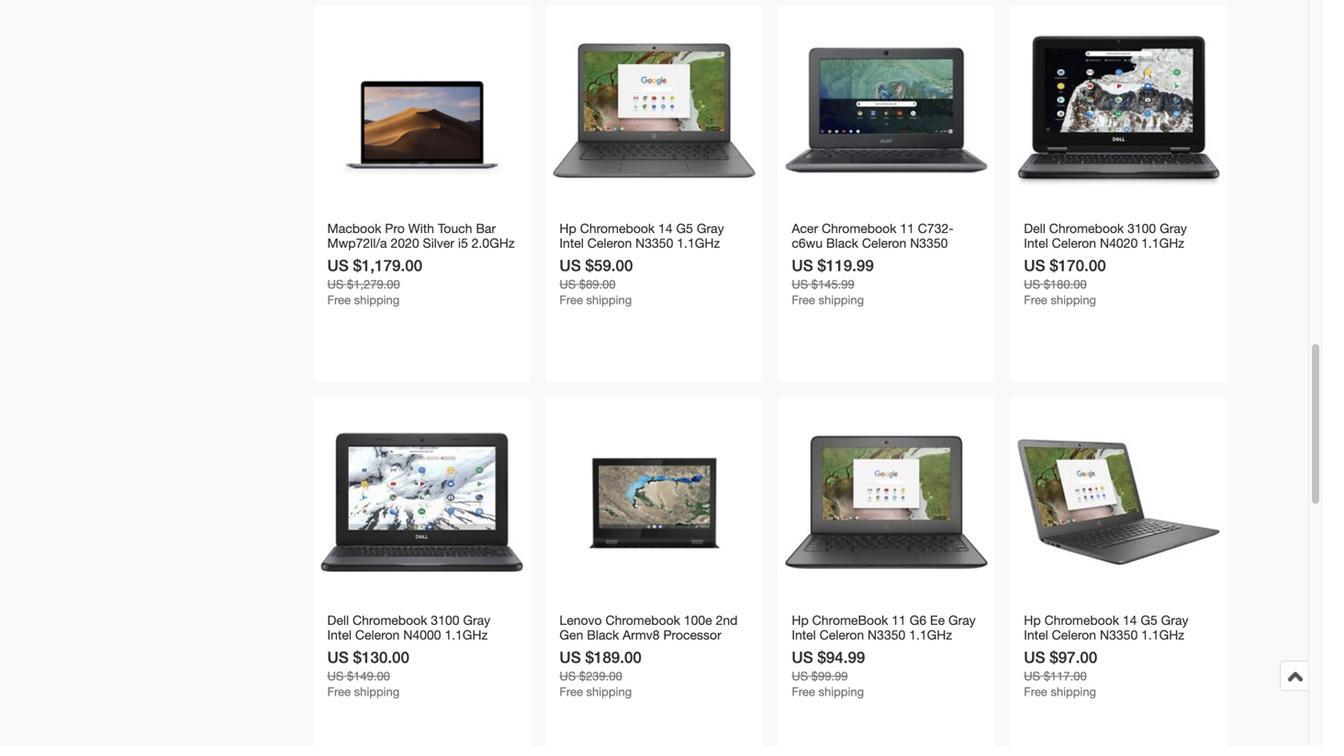 Task type: describe. For each thing, give the bounding box(es) containing it.
shipping inside acer chromebook 11 c732- c6wu black celeron n3350 1.1ghz 4gb 11.6" 32gb ssd us $119.99 us $145.99 free shipping
[[819, 293, 864, 307]]

1.1ghz inside dell chromebook 3100 gray intel celeron n4000 1.1ghz 4gb 11.6" 16gb ssd us $130.00 us $149.00 free shipping
[[445, 628, 488, 643]]

11.6" inside acer chromebook 11 c732- c6wu black celeron n3350 1.1ghz 4gb 11.6" 32gb ssd us $119.99 us $145.99 free shipping
[[868, 250, 898, 266]]

shipping inside hp chromebook 14 g5 gray intel celeron n3350 1.1ghz 4gb 14" 16gb ssd us $59.00 us $89.00 free shipping
[[586, 293, 632, 307]]

bar
[[476, 221, 496, 236]]

pro
[[385, 221, 405, 236]]

free inside dell chromebook 3100 gray intel celeron n4000 1.1ghz 4gb 11.6" 16gb ssd us $130.00 us $149.00 free shipping
[[327, 685, 351, 699]]

$130.00
[[353, 649, 410, 667]]

16gb inside hp chromebook 14 g5 gray intel celeron n3350 1.1ghz 4gb 14" 16gb ssd us $97.00 us $117.00 free shipping
[[1077, 643, 1110, 658]]

celeron inside dell chromebook 3100 gray intel celeron n4000 1.1ghz 4gb 11.6" 16gb ssd us $130.00 us $149.00 free shipping
[[355, 628, 400, 643]]

us up $117.00 at the right bottom
[[1024, 649, 1046, 667]]

shipping inside lenovo chromebook 100e 2nd gen black armv8 processor rev2  4gb 11.6" 32gb ssd us $189.00 us $239.00 free shipping
[[586, 685, 632, 699]]

us left $89.00 at top
[[560, 278, 576, 292]]

lenovo chromebook 100e 2nd gen black armv8 processor rev2  4gb 11.6" 32gb ssd us $189.00 us $239.00 free shipping
[[560, 613, 738, 699]]

silver
[[423, 236, 455, 251]]

1.1ghz inside acer chromebook 11 c732- c6wu black celeron n3350 1.1ghz 4gb 11.6" 32gb ssd us $119.99 us $145.99 free shipping
[[792, 250, 835, 266]]

hp for us $59.00
[[560, 221, 577, 236]]

4gb inside dell chromebook 3100 gray intel celeron n4000 1.1ghz 4gb 11.6" 16gb ssd us $130.00 us $149.00 free shipping
[[327, 643, 353, 658]]

chromebook
[[812, 613, 888, 628]]

celeron inside hp chromebook 14 g5 gray intel celeron n3350 1.1ghz 4gb 14" 16gb ssd us $59.00 us $89.00 free shipping
[[588, 236, 632, 251]]

us down mwp72ll/a
[[327, 256, 349, 275]]

n4020
[[1100, 236, 1138, 251]]

intel inside hp chromebook 14 g5 gray intel celeron n3350 1.1ghz 4gb 14" 16gb ssd us $97.00 us $117.00 free shipping
[[1024, 628, 1049, 643]]

macbook pro with touch bar mwp72ll/a 2020 silver i5 2.0ghz 16gb 13.3" 512gb ssd us $1,179.00 us $1,279.00 free shipping
[[327, 221, 515, 307]]

4gb inside the dell chromebook 3100 gray intel celeron n4020 1.1ghz 4gb 11.6" - 16gb ssd us $170.00 us $180.00 free shipping
[[1024, 250, 1050, 266]]

us up "$99.99"
[[792, 649, 813, 667]]

acer
[[792, 221, 818, 236]]

gray inside hp chromebook 11 g6 ee gray intel celeron n3350 1.1ghz 4gb 11.6´´ 16gb ssd good us $94.99 us $99.99 free shipping
[[949, 613, 976, 628]]

us left $145.99
[[792, 278, 808, 292]]

i5
[[458, 236, 468, 251]]

free inside the dell chromebook 3100 gray intel celeron n4020 1.1ghz 4gb 11.6" - 16gb ssd us $170.00 us $180.00 free shipping
[[1024, 293, 1048, 307]]

$119.99
[[818, 256, 874, 275]]

shipping inside the dell chromebook 3100 gray intel celeron n4020 1.1ghz 4gb 11.6" - 16gb ssd us $170.00 us $180.00 free shipping
[[1051, 293, 1097, 307]]

dell for us $170.00
[[1024, 221, 1046, 236]]

us up the $149.00
[[327, 649, 349, 667]]

us left $117.00 at the right bottom
[[1024, 670, 1041, 684]]

1.1ghz inside hp chromebook 11 g6 ee gray intel celeron n3350 1.1ghz 4gb 11.6´´ 16gb ssd good us $94.99 us $99.99 free shipping
[[909, 628, 952, 643]]

ssd inside lenovo chromebook 100e 2nd gen black armv8 processor rev2  4gb 11.6" 32gb ssd us $189.00 us $239.00 free shipping
[[689, 643, 715, 658]]

ssd inside hp chromebook 14 g5 gray intel celeron n3350 1.1ghz 4gb 14" 16gb ssd us $97.00 us $117.00 free shipping
[[1113, 643, 1139, 658]]

32gb for us $119.99
[[902, 250, 935, 266]]

$189.00
[[585, 649, 642, 667]]

16gb inside hp chromebook 11 g6 ee gray intel celeron n3350 1.1ghz 4gb 11.6´´ 16gb ssd good us $94.99 us $99.99 free shipping
[[856, 643, 888, 658]]

ssd inside acer chromebook 11 c732- c6wu black celeron n3350 1.1ghz 4gb 11.6" 32gb ssd us $119.99 us $145.99 free shipping
[[938, 250, 964, 266]]

gray inside hp chromebook 14 g5 gray intel celeron n3350 1.1ghz 4gb 14" 16gb ssd us $97.00 us $117.00 free shipping
[[1161, 613, 1189, 628]]

g6
[[910, 613, 927, 628]]

3100 for us $170.00
[[1128, 221, 1156, 236]]

chromebook for us $119.99
[[822, 221, 897, 236]]

$1,279.00
[[347, 278, 400, 292]]

gen
[[560, 628, 584, 643]]

$1,179.00
[[353, 256, 423, 275]]

ssd inside dell chromebook 3100 gray intel celeron n4000 1.1ghz 4gb 11.6" 16gb ssd us $130.00 us $149.00 free shipping
[[427, 643, 453, 658]]

1.1ghz inside hp chromebook 14 g5 gray intel celeron n3350 1.1ghz 4gb 14" 16gb ssd us $97.00 us $117.00 free shipping
[[1142, 628, 1185, 643]]

16gb inside hp chromebook 14 g5 gray intel celeron n3350 1.1ghz 4gb 14" 16gb ssd us $59.00 us $89.00 free shipping
[[612, 250, 645, 266]]

celeron inside acer chromebook 11 c732- c6wu black celeron n3350 1.1ghz 4gb 11.6" 32gb ssd us $119.99 us $145.99 free shipping
[[862, 236, 907, 251]]

us down rev2
[[560, 670, 576, 684]]

with
[[408, 221, 434, 236]]

14" for $97.00
[[1054, 643, 1073, 658]]

dell chromebook 3100 gray intel celeron n4020 1.1ghz 4gb 11.6" - 16gb ssd us $170.00 us $180.00 free shipping
[[1024, 221, 1187, 307]]

$180.00
[[1044, 278, 1087, 292]]

acer chromebook 11 c732- c6wu black celeron n3350 1.1ghz 4gb 11.6" 32gb ssd us $119.99 us $145.99 free shipping
[[792, 221, 964, 307]]

macbook
[[327, 221, 381, 236]]

chromebook for us $130.00
[[353, 613, 427, 628]]

2.0ghz
[[472, 236, 515, 251]]

14" for $59.00
[[589, 250, 609, 266]]

shipping inside hp chromebook 11 g6 ee gray intel celeron n3350 1.1ghz 4gb 11.6´´ 16gb ssd good us $94.99 us $99.99 free shipping
[[819, 685, 864, 699]]

mwp72ll/a
[[327, 236, 387, 251]]

chromebook for us $59.00
[[580, 221, 655, 236]]

lenovo
[[560, 613, 602, 628]]

$117.00
[[1044, 670, 1087, 684]]

shipping inside macbook pro with touch bar mwp72ll/a 2020 silver i5 2.0ghz 16gb 13.3" 512gb ssd us $1,179.00 us $1,279.00 free shipping
[[354, 293, 400, 307]]

ssd inside the dell chromebook 3100 gray intel celeron n4020 1.1ghz 4gb 11.6" - 16gb ssd us $170.00 us $180.00 free shipping
[[1133, 250, 1158, 266]]

shipping inside hp chromebook 14 g5 gray intel celeron n3350 1.1ghz 4gb 14" 16gb ssd us $97.00 us $117.00 free shipping
[[1051, 685, 1097, 699]]

intel inside dell chromebook 3100 gray intel celeron n4000 1.1ghz 4gb 11.6" 16gb ssd us $130.00 us $149.00 free shipping
[[327, 628, 352, 643]]



Task type: vqa. For each thing, say whether or not it's contained in the screenshot.
lawn
no



Task type: locate. For each thing, give the bounding box(es) containing it.
11.6" right 4gb
[[618, 643, 649, 658]]

c6wu
[[792, 236, 823, 251]]

armv8
[[623, 628, 660, 643]]

11
[[900, 221, 915, 236], [892, 613, 906, 628]]

celeron inside hp chromebook 14 g5 gray intel celeron n3350 1.1ghz 4gb 14" 16gb ssd us $97.00 us $117.00 free shipping
[[1052, 628, 1097, 643]]

celeron inside hp chromebook 11 g6 ee gray intel celeron n3350 1.1ghz 4gb 11.6´´ 16gb ssd good us $94.99 us $99.99 free shipping
[[820, 628, 864, 643]]

32gb inside lenovo chromebook 100e 2nd gen black armv8 processor rev2  4gb 11.6" 32gb ssd us $189.00 us $239.00 free shipping
[[652, 643, 685, 658]]

1 horizontal spatial hp
[[792, 613, 809, 628]]

free
[[327, 293, 351, 307], [560, 293, 583, 307], [792, 293, 815, 307], [1024, 293, 1048, 307], [327, 685, 351, 699], [560, 685, 583, 699], [792, 685, 815, 699], [1024, 685, 1048, 699]]

14" inside hp chromebook 14 g5 gray intel celeron n3350 1.1ghz 4gb 14" 16gb ssd us $59.00 us $89.00 free shipping
[[589, 250, 609, 266]]

11 left c732-
[[900, 221, 915, 236]]

hp inside hp chromebook 14 g5 gray intel celeron n3350 1.1ghz 4gb 14" 16gb ssd us $97.00 us $117.00 free shipping
[[1024, 613, 1041, 628]]

free down $1,279.00
[[327, 293, 351, 307]]

hp inside hp chromebook 14 g5 gray intel celeron n3350 1.1ghz 4gb 14" 16gb ssd us $59.00 us $89.00 free shipping
[[560, 221, 577, 236]]

ssd inside macbook pro with touch bar mwp72ll/a 2020 silver i5 2.0ghz 16gb 13.3" 512gb ssd us $1,179.00 us $1,279.00 free shipping
[[442, 250, 467, 266]]

celeron
[[588, 236, 632, 251], [862, 236, 907, 251], [1052, 236, 1097, 251], [355, 628, 400, 643], [820, 628, 864, 643], [1052, 628, 1097, 643]]

free inside lenovo chromebook 100e 2nd gen black armv8 processor rev2  4gb 11.6" 32gb ssd us $189.00 us $239.00 free shipping
[[560, 685, 583, 699]]

100e
[[684, 613, 712, 628]]

0 vertical spatial 11
[[900, 221, 915, 236]]

celeron up $59.00
[[588, 236, 632, 251]]

11.6´´
[[821, 643, 852, 658]]

free down $180.00
[[1024, 293, 1048, 307]]

ssd
[[442, 250, 467, 266], [649, 250, 674, 266], [938, 250, 964, 266], [1133, 250, 1158, 266], [427, 643, 453, 658], [689, 643, 715, 658], [892, 643, 918, 658], [1113, 643, 1139, 658]]

shipping down $117.00 at the right bottom
[[1051, 685, 1097, 699]]

3100
[[1128, 221, 1156, 236], [431, 613, 460, 628]]

free inside macbook pro with touch bar mwp72ll/a 2020 silver i5 2.0ghz 16gb 13.3" 512gb ssd us $1,179.00 us $1,279.00 free shipping
[[327, 293, 351, 307]]

chromebook inside the dell chromebook 3100 gray intel celeron n4020 1.1ghz 4gb 11.6" - 16gb ssd us $170.00 us $180.00 free shipping
[[1049, 221, 1124, 236]]

celeron up $97.00
[[1052, 628, 1097, 643]]

hp for us $97.00
[[1024, 613, 1041, 628]]

0 horizontal spatial black
[[587, 628, 619, 643]]

c732-
[[918, 221, 954, 236]]

intel inside the dell chromebook 3100 gray intel celeron n4020 1.1ghz 4gb 11.6" - 16gb ssd us $170.00 us $180.00 free shipping
[[1024, 236, 1049, 251]]

celeron up $94.99 in the bottom right of the page
[[820, 628, 864, 643]]

dell for us $130.00
[[327, 613, 349, 628]]

14 inside hp chromebook 14 g5 gray intel celeron n3350 1.1ghz 4gb 14" 16gb ssd us $59.00 us $89.00 free shipping
[[659, 221, 673, 236]]

shipping down $1,279.00
[[354, 293, 400, 307]]

intel up the $149.00
[[327, 628, 352, 643]]

hp
[[560, 221, 577, 236], [792, 613, 809, 628], [1024, 613, 1041, 628]]

g5
[[676, 221, 693, 236], [1141, 613, 1158, 628]]

16gb inside macbook pro with touch bar mwp72ll/a 2020 silver i5 2.0ghz 16gb 13.3" 512gb ssd us $1,179.00 us $1,279.00 free shipping
[[327, 250, 360, 266]]

free inside hp chromebook 11 g6 ee gray intel celeron n3350 1.1ghz 4gb 11.6´´ 16gb ssd good us $94.99 us $99.99 free shipping
[[792, 685, 815, 699]]

gray inside the dell chromebook 3100 gray intel celeron n4020 1.1ghz 4gb 11.6" - 16gb ssd us $170.00 us $180.00 free shipping
[[1160, 221, 1187, 236]]

11.6" right c6wu at the right top of the page
[[868, 250, 898, 266]]

4gb up the $149.00
[[327, 643, 353, 658]]

touch
[[438, 221, 472, 236]]

free down $117.00 at the right bottom
[[1024, 685, 1048, 699]]

black for $119.99
[[826, 236, 859, 251]]

shipping down $89.00 at top
[[586, 293, 632, 307]]

celeron up $119.99
[[862, 236, 907, 251]]

dell
[[1024, 221, 1046, 236], [327, 613, 349, 628]]

14" up $89.00 at top
[[589, 250, 609, 266]]

shipping
[[354, 293, 400, 307], [586, 293, 632, 307], [819, 293, 864, 307], [1051, 293, 1097, 307], [354, 685, 400, 699], [586, 685, 632, 699], [819, 685, 864, 699], [1051, 685, 1097, 699]]

us left $1,279.00
[[327, 278, 344, 292]]

3100 inside dell chromebook 3100 gray intel celeron n4000 1.1ghz 4gb 11.6" 16gb ssd us $130.00 us $149.00 free shipping
[[431, 613, 460, 628]]

0 vertical spatial 32gb
[[902, 250, 935, 266]]

1 horizontal spatial 14
[[1123, 613, 1137, 628]]

ssd inside hp chromebook 14 g5 gray intel celeron n3350 1.1ghz 4gb 14" 16gb ssd us $59.00 us $89.00 free shipping
[[649, 250, 674, 266]]

$97.00
[[1050, 649, 1098, 667]]

us up $89.00 at top
[[560, 256, 581, 275]]

g5 inside hp chromebook 14 g5 gray intel celeron n3350 1.1ghz 4gb 14" 16gb ssd us $97.00 us $117.00 free shipping
[[1141, 613, 1158, 628]]

free inside acer chromebook 11 c732- c6wu black celeron n3350 1.1ghz 4gb 11.6" 32gb ssd us $119.99 us $145.99 free shipping
[[792, 293, 815, 307]]

$239.00
[[579, 670, 623, 684]]

gray inside dell chromebook 3100 gray intel celeron n4000 1.1ghz 4gb 11.6" 16gb ssd us $130.00 us $149.00 free shipping
[[463, 613, 491, 628]]

us
[[327, 256, 349, 275], [560, 256, 581, 275], [792, 256, 813, 275], [1024, 256, 1046, 275], [327, 278, 344, 292], [560, 278, 576, 292], [792, 278, 808, 292], [1024, 278, 1041, 292], [327, 649, 349, 667], [560, 649, 581, 667], [792, 649, 813, 667], [1024, 649, 1046, 667], [327, 670, 344, 684], [560, 670, 576, 684], [792, 670, 808, 684], [1024, 670, 1041, 684]]

1 vertical spatial 14"
[[1054, 643, 1073, 658]]

0 vertical spatial g5
[[676, 221, 693, 236]]

hp chromebook 14 g5 gray intel celeron n3350 1.1ghz 4gb 14" 16gb ssd us $97.00 us $117.00 free shipping
[[1024, 613, 1189, 699]]

chromebook for us $97.00
[[1045, 613, 1120, 628]]

hp for us $94.99
[[792, 613, 809, 628]]

11.6" inside dell chromebook 3100 gray intel celeron n4000 1.1ghz 4gb 11.6" 16gb ssd us $130.00 us $149.00 free shipping
[[357, 643, 387, 658]]

dell inside dell chromebook 3100 gray intel celeron n4000 1.1ghz 4gb 11.6" 16gb ssd us $130.00 us $149.00 free shipping
[[327, 613, 349, 628]]

chromebook inside hp chromebook 14 g5 gray intel celeron n3350 1.1ghz 4gb 14" 16gb ssd us $59.00 us $89.00 free shipping
[[580, 221, 655, 236]]

1 horizontal spatial dell
[[1024, 221, 1046, 236]]

free inside hp chromebook 14 g5 gray intel celeron n3350 1.1ghz 4gb 14" 16gb ssd us $97.00 us $117.00 free shipping
[[1024, 685, 1048, 699]]

0 horizontal spatial 3100
[[431, 613, 460, 628]]

g5 inside hp chromebook 14 g5 gray intel celeron n3350 1.1ghz 4gb 14" 16gb ssd us $59.00 us $89.00 free shipping
[[676, 221, 693, 236]]

chromebook up $130.00
[[353, 613, 427, 628]]

black inside lenovo chromebook 100e 2nd gen black armv8 processor rev2  4gb 11.6" 32gb ssd us $189.00 us $239.00 free shipping
[[587, 628, 619, 643]]

us left "$99.99"
[[792, 670, 808, 684]]

1.1ghz inside the dell chromebook 3100 gray intel celeron n4020 1.1ghz 4gb 11.6" - 16gb ssd us $170.00 us $180.00 free shipping
[[1142, 236, 1185, 251]]

intel up $180.00
[[1024, 236, 1049, 251]]

-
[[1088, 250, 1093, 266]]

processor
[[664, 628, 722, 643]]

1 vertical spatial 11
[[892, 613, 906, 628]]

shipping down "$99.99"
[[819, 685, 864, 699]]

4gb
[[593, 643, 615, 658]]

ssd right $130.00
[[427, 643, 453, 658]]

good
[[921, 643, 953, 658]]

0 vertical spatial black
[[826, 236, 859, 251]]

11 inside hp chromebook 11 g6 ee gray intel celeron n3350 1.1ghz 4gb 11.6´´ 16gb ssd good us $94.99 us $99.99 free shipping
[[892, 613, 906, 628]]

0 horizontal spatial 14
[[659, 221, 673, 236]]

us left $180.00
[[1024, 278, 1041, 292]]

$170.00
[[1050, 256, 1106, 275]]

us down c6wu at the right top of the page
[[792, 256, 813, 275]]

1 vertical spatial 3100
[[431, 613, 460, 628]]

us down gen
[[560, 649, 581, 667]]

14" inside hp chromebook 14 g5 gray intel celeron n3350 1.1ghz 4gb 14" 16gb ssd us $97.00 us $117.00 free shipping
[[1054, 643, 1073, 658]]

n3350 inside acer chromebook 11 c732- c6wu black celeron n3350 1.1ghz 4gb 11.6" 32gb ssd us $119.99 us $145.99 free shipping
[[910, 236, 948, 251]]

g5 for $59.00
[[676, 221, 693, 236]]

4gb inside acer chromebook 11 c732- c6wu black celeron n3350 1.1ghz 4gb 11.6" 32gb ssd us $119.99 us $145.99 free shipping
[[839, 250, 864, 266]]

dell inside the dell chromebook 3100 gray intel celeron n4020 1.1ghz 4gb 11.6" - 16gb ssd us $170.00 us $180.00 free shipping
[[1024, 221, 1046, 236]]

512gb
[[398, 250, 438, 266]]

free down the $149.00
[[327, 685, 351, 699]]

celeron inside the dell chromebook 3100 gray intel celeron n4020 1.1ghz 4gb 11.6" - 16gb ssd us $170.00 us $180.00 free shipping
[[1052, 236, 1097, 251]]

black inside acer chromebook 11 c732- c6wu black celeron n3350 1.1ghz 4gb 11.6" 32gb ssd us $119.99 us $145.99 free shipping
[[826, 236, 859, 251]]

free down $145.99
[[792, 293, 815, 307]]

11.6" inside the dell chromebook 3100 gray intel celeron n4020 1.1ghz 4gb 11.6" - 16gb ssd us $170.00 us $180.00 free shipping
[[1054, 250, 1084, 266]]

intel up $117.00 at the right bottom
[[1024, 628, 1049, 643]]

dell up $180.00
[[1024, 221, 1046, 236]]

1 vertical spatial g5
[[1141, 613, 1158, 628]]

11.6" left -
[[1054, 250, 1084, 266]]

shipping down $180.00
[[1051, 293, 1097, 307]]

black
[[826, 236, 859, 251], [587, 628, 619, 643]]

32gb for us $189.00
[[652, 643, 685, 658]]

0 vertical spatial 14"
[[589, 250, 609, 266]]

ssd right -
[[1133, 250, 1158, 266]]

32gb down c732-
[[902, 250, 935, 266]]

intel inside hp chromebook 14 g5 gray intel celeron n3350 1.1ghz 4gb 14" 16gb ssd us $59.00 us $89.00 free shipping
[[560, 236, 584, 251]]

us left the $149.00
[[327, 670, 344, 684]]

0 horizontal spatial hp
[[560, 221, 577, 236]]

1.1ghz inside hp chromebook 14 g5 gray intel celeron n3350 1.1ghz 4gb 14" 16gb ssd us $59.00 us $89.00 free shipping
[[677, 236, 720, 251]]

1 horizontal spatial 32gb
[[902, 250, 935, 266]]

4gb up $89.00 at top
[[560, 250, 585, 266]]

16gb
[[327, 250, 360, 266], [612, 250, 645, 266], [1096, 250, 1129, 266], [391, 643, 424, 658], [856, 643, 888, 658], [1077, 643, 1110, 658]]

ssd down c732-
[[938, 250, 964, 266]]

0 horizontal spatial 14"
[[589, 250, 609, 266]]

free down the $239.00
[[560, 685, 583, 699]]

1 vertical spatial dell
[[327, 613, 349, 628]]

celeron up $170.00
[[1052, 236, 1097, 251]]

black up $189.00
[[587, 628, 619, 643]]

11.6" inside lenovo chromebook 100e 2nd gen black armv8 processor rev2  4gb 11.6" 32gb ssd us $189.00 us $239.00 free shipping
[[618, 643, 649, 658]]

4gb
[[560, 250, 585, 266], [839, 250, 864, 266], [1024, 250, 1050, 266], [327, 643, 353, 658], [792, 643, 818, 658], [1024, 643, 1050, 658]]

chromebook inside hp chromebook 14 g5 gray intel celeron n3350 1.1ghz 4gb 14" 16gb ssd us $97.00 us $117.00 free shipping
[[1045, 613, 1120, 628]]

4gb up $180.00
[[1024, 250, 1050, 266]]

14" up $117.00 at the right bottom
[[1054, 643, 1073, 658]]

ssd right $97.00
[[1113, 643, 1139, 658]]

0 horizontal spatial g5
[[676, 221, 693, 236]]

ssd down touch
[[442, 250, 467, 266]]

$89.00
[[579, 278, 616, 292]]

14 inside hp chromebook 14 g5 gray intel celeron n3350 1.1ghz 4gb 14" 16gb ssd us $97.00 us $117.00 free shipping
[[1123, 613, 1137, 628]]

ssd right $59.00
[[649, 250, 674, 266]]

ee
[[930, 613, 945, 628]]

free down $89.00 at top
[[560, 293, 583, 307]]

black up $119.99
[[826, 236, 859, 251]]

32gb down 100e
[[652, 643, 685, 658]]

chromebook inside lenovo chromebook 100e 2nd gen black armv8 processor rev2  4gb 11.6" 32gb ssd us $189.00 us $239.00 free shipping
[[606, 613, 680, 628]]

chromebook up $97.00
[[1045, 613, 1120, 628]]

$149.00
[[347, 670, 390, 684]]

0 vertical spatial dell
[[1024, 221, 1046, 236]]

4gb inside hp chromebook 14 g5 gray intel celeron n3350 1.1ghz 4gb 14" 16gb ssd us $97.00 us $117.00 free shipping
[[1024, 643, 1050, 658]]

ssd inside hp chromebook 11 g6 ee gray intel celeron n3350 1.1ghz 4gb 11.6´´ 16gb ssd good us $94.99 us $99.99 free shipping
[[892, 643, 918, 658]]

g5 for $97.00
[[1141, 613, 1158, 628]]

3100 for us $130.00
[[431, 613, 460, 628]]

chromebook for us $170.00
[[1049, 221, 1124, 236]]

n3350 for us $119.99
[[910, 236, 948, 251]]

1 horizontal spatial black
[[826, 236, 859, 251]]

intel left 11.6´´
[[792, 628, 816, 643]]

14"
[[589, 250, 609, 266], [1054, 643, 1073, 658]]

14 for us $97.00
[[1123, 613, 1137, 628]]

chromebook up $59.00
[[580, 221, 655, 236]]

n3350 inside hp chromebook 14 g5 gray intel celeron n3350 1.1ghz 4gb 14" 16gb ssd us $59.00 us $89.00 free shipping
[[636, 236, 674, 251]]

shipping inside dell chromebook 3100 gray intel celeron n4000 1.1ghz 4gb 11.6" 16gb ssd us $130.00 us $149.00 free shipping
[[354, 685, 400, 699]]

16gb inside the dell chromebook 3100 gray intel celeron n4020 1.1ghz 4gb 11.6" - 16gb ssd us $170.00 us $180.00 free shipping
[[1096, 250, 1129, 266]]

n3350 inside hp chromebook 14 g5 gray intel celeron n3350 1.1ghz 4gb 14" 16gb ssd us $97.00 us $117.00 free shipping
[[1100, 628, 1138, 643]]

ssd down 100e
[[689, 643, 715, 658]]

2020
[[391, 236, 419, 251]]

$59.00
[[585, 256, 633, 275]]

intel inside hp chromebook 11 g6 ee gray intel celeron n3350 1.1ghz 4gb 11.6´´ 16gb ssd good us $94.99 us $99.99 free shipping
[[792, 628, 816, 643]]

16gb inside dell chromebook 3100 gray intel celeron n4000 1.1ghz 4gb 11.6" 16gb ssd us $130.00 us $149.00 free shipping
[[391, 643, 424, 658]]

chromebook inside acer chromebook 11 c732- c6wu black celeron n3350 1.1ghz 4gb 11.6" 32gb ssd us $119.99 us $145.99 free shipping
[[822, 221, 897, 236]]

11 for good
[[892, 613, 906, 628]]

1 horizontal spatial 14"
[[1054, 643, 1073, 658]]

4gb left $97.00
[[1024, 643, 1050, 658]]

$99.99
[[812, 670, 848, 684]]

4gb inside hp chromebook 14 g5 gray intel celeron n3350 1.1ghz 4gb 14" 16gb ssd us $59.00 us $89.00 free shipping
[[560, 250, 585, 266]]

1 horizontal spatial g5
[[1141, 613, 1158, 628]]

3100 inside the dell chromebook 3100 gray intel celeron n4020 1.1ghz 4gb 11.6" - 16gb ssd us $170.00 us $180.00 free shipping
[[1128, 221, 1156, 236]]

chromebook inside dell chromebook 3100 gray intel celeron n4000 1.1ghz 4gb 11.6" 16gb ssd us $130.00 us $149.00 free shipping
[[353, 613, 427, 628]]

32gb inside acer chromebook 11 c732- c6wu black celeron n3350 1.1ghz 4gb 11.6" 32gb ssd us $119.99 us $145.99 free shipping
[[902, 250, 935, 266]]

free inside hp chromebook 14 g5 gray intel celeron n3350 1.1ghz 4gb 14" 16gb ssd us $59.00 us $89.00 free shipping
[[560, 293, 583, 307]]

0 horizontal spatial 32gb
[[652, 643, 685, 658]]

11 left g6
[[892, 613, 906, 628]]

intel
[[560, 236, 584, 251], [1024, 236, 1049, 251], [327, 628, 352, 643], [792, 628, 816, 643], [1024, 628, 1049, 643]]

2 horizontal spatial hp
[[1024, 613, 1041, 628]]

dell chromebook 3100 gray intel celeron n4000 1.1ghz 4gb 11.6" 16gb ssd us $130.00 us $149.00 free shipping
[[327, 613, 491, 699]]

0 horizontal spatial dell
[[327, 613, 349, 628]]

chromebook
[[580, 221, 655, 236], [822, 221, 897, 236], [1049, 221, 1124, 236], [353, 613, 427, 628], [606, 613, 680, 628], [1045, 613, 1120, 628]]

n3350 for us $97.00
[[1100, 628, 1138, 643]]

0 vertical spatial 14
[[659, 221, 673, 236]]

2nd
[[716, 613, 738, 628]]

gray
[[697, 221, 724, 236], [1160, 221, 1187, 236], [463, 613, 491, 628], [949, 613, 976, 628], [1161, 613, 1189, 628]]

us up $180.00
[[1024, 256, 1046, 275]]

4gb left 11.6´´
[[792, 643, 818, 658]]

$145.99
[[812, 278, 855, 292]]

shipping down the $149.00
[[354, 685, 400, 699]]

ssd down g6
[[892, 643, 918, 658]]

black for $189.00
[[587, 628, 619, 643]]

hp chromebook 14 g5 gray intel celeron n3350 1.1ghz 4gb 14" 16gb ssd us $59.00 us $89.00 free shipping
[[560, 221, 724, 307]]

gray inside hp chromebook 14 g5 gray intel celeron n3350 1.1ghz 4gb 14" 16gb ssd us $59.00 us $89.00 free shipping
[[697, 221, 724, 236]]

32gb
[[902, 250, 935, 266], [652, 643, 685, 658]]

11 inside acer chromebook 11 c732- c6wu black celeron n3350 1.1ghz 4gb 11.6" 32gb ssd us $119.99 us $145.99 free shipping
[[900, 221, 915, 236]]

celeron up $130.00
[[355, 628, 400, 643]]

4gb up $145.99
[[839, 250, 864, 266]]

n4000
[[403, 628, 441, 643]]

11 for $119.99
[[900, 221, 915, 236]]

13.3"
[[364, 250, 394, 266]]

hp chromebook 11 g6 ee gray intel celeron n3350 1.1ghz 4gb 11.6´´ 16gb ssd good us $94.99 us $99.99 free shipping
[[792, 613, 976, 699]]

free down "$99.99"
[[792, 685, 815, 699]]

shipping down the $239.00
[[586, 685, 632, 699]]

chromebook for us $189.00
[[606, 613, 680, 628]]

4gb inside hp chromebook 11 g6 ee gray intel celeron n3350 1.1ghz 4gb 11.6´´ 16gb ssd good us $94.99 us $99.99 free shipping
[[792, 643, 818, 658]]

14
[[659, 221, 673, 236], [1123, 613, 1137, 628]]

1 vertical spatial 32gb
[[652, 643, 685, 658]]

intel up $89.00 at top
[[560, 236, 584, 251]]

n3350 inside hp chromebook 11 g6 ee gray intel celeron n3350 1.1ghz 4gb 11.6´´ 16gb ssd good us $94.99 us $99.99 free shipping
[[868, 628, 906, 643]]

1 vertical spatial black
[[587, 628, 619, 643]]

chromebook up -
[[1049, 221, 1124, 236]]

$94.99
[[818, 649, 865, 667]]

chromebook up $119.99
[[822, 221, 897, 236]]

11.6"
[[868, 250, 898, 266], [1054, 250, 1084, 266], [357, 643, 387, 658], [618, 643, 649, 658]]

chromebook up $189.00
[[606, 613, 680, 628]]

1 vertical spatial 14
[[1123, 613, 1137, 628]]

rev2
[[560, 643, 589, 658]]

1 horizontal spatial 3100
[[1128, 221, 1156, 236]]

hp inside hp chromebook 11 g6 ee gray intel celeron n3350 1.1ghz 4gb 11.6´´ 16gb ssd good us $94.99 us $99.99 free shipping
[[792, 613, 809, 628]]

11.6" up the $149.00
[[357, 643, 387, 658]]

1.1ghz
[[677, 236, 720, 251], [1142, 236, 1185, 251], [792, 250, 835, 266], [445, 628, 488, 643], [909, 628, 952, 643], [1142, 628, 1185, 643]]

0 vertical spatial 3100
[[1128, 221, 1156, 236]]

n3350 for us $59.00
[[636, 236, 674, 251]]

n3350
[[636, 236, 674, 251], [910, 236, 948, 251], [868, 628, 906, 643], [1100, 628, 1138, 643]]

14 for us $59.00
[[659, 221, 673, 236]]

shipping down $145.99
[[819, 293, 864, 307]]

dell up the $149.00
[[327, 613, 349, 628]]



